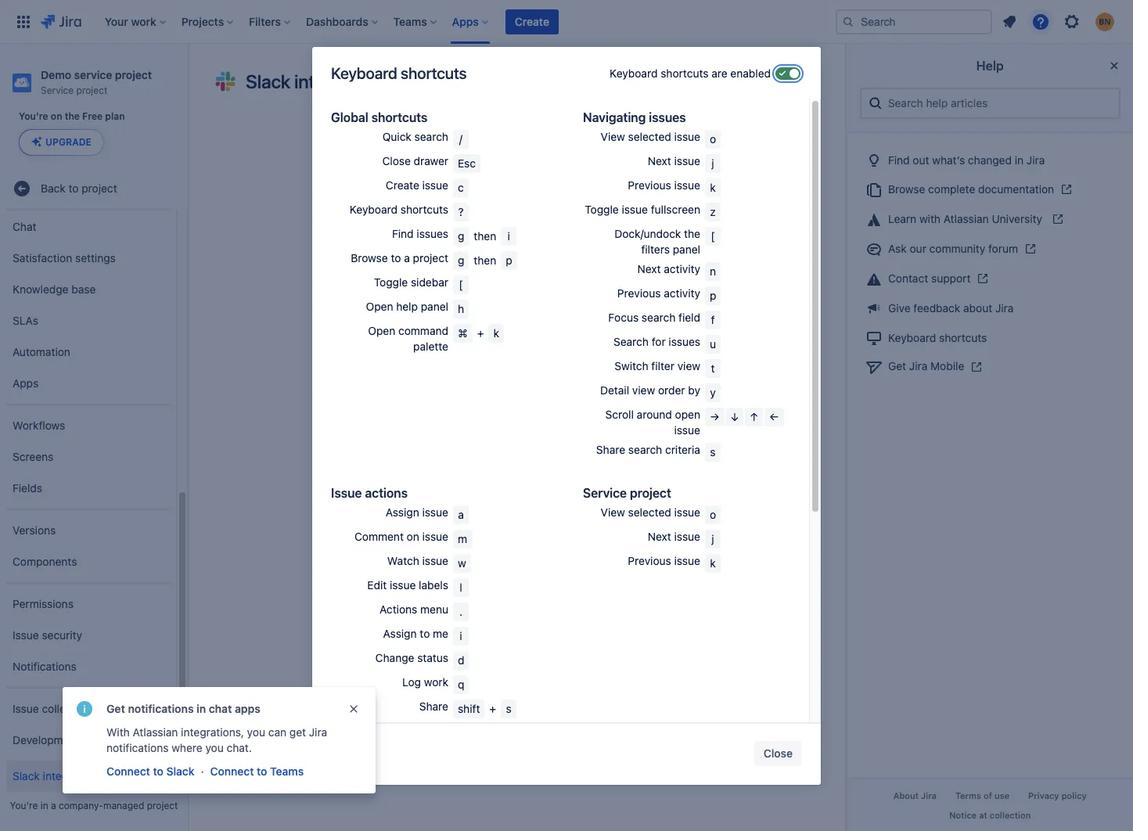 Task type: describe. For each thing, give the bounding box(es) containing it.
shift
[[458, 702, 480, 716]]

apps link
[[6, 368, 170, 400]]

+ for global shortcuts
[[477, 327, 484, 340]]

to for slack
[[153, 765, 164, 778]]

versions
[[13, 524, 56, 537]]

contact support link
[[861, 264, 1121, 294]]

back to project link
[[6, 173, 182, 205]]

documentation
[[979, 182, 1055, 196]]

you're for you're on the free plan
[[19, 110, 48, 122]]

activity for next activity
[[664, 262, 701, 276]]

1 vertical spatial a
[[458, 508, 464, 522]]

atlassian inside with atlassian integrations, you can get jira notifications where you chat.
[[133, 726, 178, 739]]

next activity
[[638, 262, 701, 276]]

components
[[13, 555, 77, 568]]

toggle for toggle issue fullscreen
[[585, 203, 619, 216]]

find out what's changed in jira link
[[861, 146, 1121, 175]]

company-
[[59, 800, 103, 812]]

a for browse to a project
[[404, 251, 410, 265]]

previous issue for issues
[[628, 179, 701, 192]]

give
[[889, 302, 911, 315]]

[ for sidebar
[[459, 278, 463, 291]]

keyboard shortcuts link
[[861, 323, 1121, 352]]

service inside demo service project service project
[[41, 85, 74, 96]]

work
[[424, 676, 449, 689]]

previous for project
[[628, 554, 672, 568]]

get for get jira mobile
[[889, 360, 907, 373]]

create for create issue
[[386, 179, 420, 192]]

dock/undock
[[615, 227, 682, 240]]

tools
[[82, 734, 107, 747]]

search image
[[843, 15, 855, 28]]

k for navigating issues
[[711, 181, 716, 194]]

forum
[[989, 242, 1019, 255]]

open command palette
[[368, 324, 449, 353]]

actions menu
[[380, 603, 449, 616]]

info image
[[75, 700, 94, 719]]

o for service project
[[710, 508, 717, 522]]

integration
[[43, 770, 97, 783]]

detail view order by
[[601, 384, 701, 397]]

notifications inside with atlassian integrations, you can get jira notifications where you chat.
[[107, 742, 169, 755]]

project up chat link
[[82, 181, 117, 195]]

in inside "link"
[[1016, 154, 1024, 167]]

back
[[41, 181, 66, 195]]

keyboard shortcuts dialog
[[312, 47, 822, 832]]

complete
[[929, 182, 976, 196]]

open help panel
[[366, 300, 449, 313]]

open for open help panel
[[366, 300, 394, 313]]

about
[[894, 791, 920, 801]]

use
[[996, 791, 1011, 801]]

panel inside dock/undock the filters panel
[[673, 243, 701, 256]]

menu
[[421, 603, 449, 616]]

0 horizontal spatial p
[[506, 254, 513, 267]]

for
[[652, 335, 666, 348]]

issue for issue collectors
[[13, 702, 39, 716]]

keyboard up navigating issues
[[610, 67, 658, 80]]

detail
[[601, 384, 630, 397]]

0 horizontal spatial panel
[[421, 300, 449, 313]]

jira right about
[[996, 302, 1015, 315]]

issue actions
[[331, 486, 408, 500]]

?
[[459, 205, 464, 218]]

then for p
[[474, 254, 497, 267]]

project down connect to slack button
[[147, 800, 178, 812]]

development tools link
[[6, 725, 170, 757]]

find out what's changed in jira
[[889, 154, 1046, 167]]

next for issues
[[648, 154, 672, 168]]

to for a
[[391, 251, 401, 265]]

w
[[458, 557, 467, 570]]

give feedback about jira
[[889, 302, 1015, 315]]

to for project
[[69, 181, 79, 195]]

0 vertical spatial atlassian
[[944, 212, 990, 225]]

quick
[[383, 130, 412, 143]]

are
[[712, 67, 728, 80]]

share search criteria
[[597, 443, 701, 457]]

contact support
[[889, 272, 971, 285]]

workflows link
[[6, 410, 170, 442]]

j for issues
[[712, 157, 715, 170]]

0 vertical spatial keyboard shortcuts
[[331, 64, 467, 82]]

browse to a project
[[351, 251, 449, 265]]

group containing issue collectors
[[6, 688, 170, 761]]

global shortcuts
[[331, 110, 428, 125]]

close drawer
[[383, 154, 449, 168]]

connect to teams button
[[209, 763, 306, 782]]

search for quick
[[415, 130, 449, 143]]

palette
[[414, 340, 449, 353]]

0 vertical spatial notifications
[[128, 702, 194, 716]]

project down service
[[76, 85, 108, 96]]

terms of use link
[[947, 786, 1020, 806]]

you're in a company-managed project
[[10, 800, 178, 812]]

notifications
[[13, 660, 76, 673]]

notice at collection link
[[941, 806, 1041, 825]]

knowledge
[[13, 283, 69, 296]]

0 vertical spatial s
[[711, 446, 716, 459]]

shortcuts down give feedback about jira
[[940, 331, 988, 344]]

u
[[710, 338, 717, 351]]

notice at collection
[[950, 810, 1032, 821]]

create button
[[506, 9, 559, 34]]

jira inside button
[[922, 791, 938, 801]]

a for you're in a company-managed project
[[51, 800, 56, 812]]

+ for issue actions
[[490, 702, 497, 716]]

actions
[[365, 486, 408, 500]]

privacy policy link
[[1020, 786, 1097, 806]]

knowledge base link
[[6, 274, 170, 306]]

create banner
[[0, 0, 1134, 44]]

global
[[331, 110, 369, 125]]

previous issue for project
[[628, 554, 701, 568]]

close image
[[1106, 56, 1125, 75]]

0 vertical spatial you
[[247, 726, 265, 739]]

comment
[[355, 530, 404, 543]]

1 vertical spatial previous
[[618, 287, 661, 300]]

terms of use
[[956, 791, 1011, 801]]

keyboard up global
[[331, 64, 397, 82]]

toggle issue fullscreen
[[585, 203, 701, 216]]

me
[[433, 627, 449, 641]]

0 horizontal spatial the
[[65, 110, 80, 122]]

collectors
[[42, 702, 92, 716]]

1 vertical spatial k
[[494, 327, 500, 340]]

our
[[910, 242, 927, 255]]

open for open command palette
[[368, 324, 396, 338]]

Search help articles field
[[884, 89, 1114, 117]]

contact
[[889, 272, 929, 285]]

1 horizontal spatial p
[[710, 289, 717, 302]]

share for share
[[420, 700, 449, 713]]

apps
[[13, 376, 39, 390]]

what's
[[933, 154, 966, 167]]

development tools
[[13, 734, 107, 747]]

shortcuts left are
[[661, 67, 709, 80]]

community
[[930, 242, 986, 255]]

to for teams
[[257, 765, 267, 778]]

assign for assign issue
[[386, 506, 420, 519]]

browse for browse to a project
[[351, 251, 388, 265]]

issue security link
[[6, 620, 170, 652]]

keyboard shortcuts are enabled
[[610, 67, 771, 80]]

search
[[614, 335, 649, 348]]

you're for you're in a company-managed project
[[10, 800, 38, 812]]

h
[[458, 302, 464, 316]]

esc
[[458, 157, 476, 170]]

browse complete documentation link
[[861, 175, 1121, 205]]

edit
[[368, 579, 387, 592]]

shortcuts up find issues
[[401, 203, 449, 216]]

get for get notifications in chat apps
[[107, 702, 125, 716]]

slas
[[13, 314, 38, 327]]

1 horizontal spatial in
[[197, 702, 206, 716]]

automation
[[13, 345, 70, 358]]

issue security
[[13, 629, 82, 642]]

connect for connect to slack
[[107, 765, 150, 778]]

close for close
[[764, 747, 793, 760]]

connect to slack button
[[105, 763, 196, 782]]

connect for connect to teams
[[210, 765, 254, 778]]

jira inside "link"
[[1027, 154, 1046, 167]]

group containing permissions
[[6, 583, 170, 688]]

search for issues
[[614, 335, 701, 348]]

g for find issues
[[458, 229, 465, 243]]

activity for previous activity
[[664, 287, 701, 300]]

where
[[172, 742, 203, 755]]

issue for issue security
[[13, 629, 39, 642]]

privacy policy
[[1029, 791, 1088, 801]]

t
[[712, 362, 715, 375]]

dismiss image
[[348, 703, 360, 716]]

g for browse to a project
[[458, 254, 465, 267]]

criteria
[[666, 443, 701, 457]]

view selected issue for issues
[[601, 130, 701, 143]]

view for service
[[601, 506, 626, 519]]

1 vertical spatial keyboard shortcuts
[[350, 203, 449, 216]]

versions link
[[6, 515, 170, 547]]



Task type: locate. For each thing, give the bounding box(es) containing it.
toggle up dock/undock
[[585, 203, 619, 216]]

find up browse to a project
[[392, 227, 414, 240]]

2 activity from the top
[[664, 287, 701, 300]]

connect up managed
[[107, 765, 150, 778]]

selected
[[629, 130, 672, 143], [629, 506, 672, 519]]

change
[[376, 652, 415, 665]]

toggle down browse to a project
[[374, 276, 408, 289]]

0 vertical spatial i
[[508, 229, 511, 243]]

toggle for toggle sidebar
[[374, 276, 408, 289]]

jira
[[1027, 154, 1046, 167], [996, 302, 1015, 315], [910, 360, 928, 373], [309, 726, 328, 739], [922, 791, 938, 801]]

slas link
[[6, 306, 170, 337]]

workflows
[[13, 419, 65, 432]]

0 horizontal spatial +
[[477, 327, 484, 340]]

jira left mobile
[[910, 360, 928, 373]]

switch filter view
[[615, 359, 701, 373]]

learn with atlassian university link
[[861, 205, 1121, 234]]

open
[[676, 408, 701, 421]]

1 next issue from the top
[[648, 154, 701, 168]]

slack down development
[[13, 770, 40, 783]]

the down fullscreen
[[685, 227, 701, 240]]

panel down sidebar
[[421, 300, 449, 313]]

assign for assign to me
[[383, 627, 417, 641]]

on inside keyboard shortcuts dialog
[[407, 530, 420, 543]]

0 vertical spatial panel
[[673, 243, 701, 256]]

2 vertical spatial issues
[[669, 335, 701, 348]]

2 vertical spatial search
[[629, 443, 663, 457]]

browse inside browse complete documentation link
[[889, 182, 926, 196]]

1 horizontal spatial view
[[678, 359, 701, 373]]

help
[[396, 300, 418, 313]]

next down filters
[[638, 262, 661, 276]]

keyboard inside keyboard shortcuts link
[[889, 331, 937, 344]]

1 horizontal spatial slack
[[166, 765, 195, 778]]

1 vertical spatial next
[[638, 262, 661, 276]]

view left t
[[678, 359, 701, 373]]

you're
[[19, 110, 48, 122], [10, 800, 38, 812]]

next issue down service project on the right bottom of the page
[[648, 530, 701, 543]]

search for focus
[[642, 311, 676, 324]]

apps
[[235, 702, 261, 716]]

1 vertical spatial open
[[368, 324, 396, 338]]

terms
[[956, 791, 982, 801]]

to
[[69, 181, 79, 195], [391, 251, 401, 265], [420, 627, 430, 641], [153, 765, 164, 778], [257, 765, 267, 778]]

keyboard down the create issue
[[350, 203, 398, 216]]

create inside button
[[515, 14, 550, 28]]

0 horizontal spatial on
[[51, 110, 62, 122]]

1 vertical spatial in
[[197, 702, 206, 716]]

project right service
[[115, 68, 152, 81]]

group
[[6, 14, 170, 404], [6, 404, 170, 509], [6, 509, 170, 583], [6, 583, 170, 688], [6, 688, 170, 761]]

1 previous issue from the top
[[628, 179, 701, 192]]

slack inside connect to slack button
[[166, 765, 195, 778]]

1 group from the top
[[6, 14, 170, 404]]

create for create
[[515, 14, 550, 28]]

→
[[710, 410, 720, 424]]

1 horizontal spatial a
[[404, 251, 410, 265]]

0 horizontal spatial a
[[51, 800, 56, 812]]

keyboard shortcuts down the feedback
[[889, 331, 988, 344]]

next down service project on the right bottom of the page
[[648, 530, 672, 543]]

jira right the "get" on the bottom
[[309, 726, 328, 739]]

assign to me
[[383, 627, 449, 641]]

browse up toggle sidebar
[[351, 251, 388, 265]]

then for i
[[474, 229, 497, 243]]

0 horizontal spatial connect
[[107, 765, 150, 778]]

2 vertical spatial issue
[[13, 702, 39, 716]]

group containing versions
[[6, 509, 170, 583]]

notifications up "where"
[[128, 702, 194, 716]]

1 vertical spatial service
[[583, 486, 627, 500]]

0 horizontal spatial slack
[[13, 770, 40, 783]]

to for me
[[420, 627, 430, 641]]

1 vertical spatial you
[[206, 742, 224, 755]]

group containing chat
[[6, 14, 170, 404]]

1 horizontal spatial s
[[711, 446, 716, 459]]

k for service project
[[711, 557, 716, 570]]

chat
[[13, 220, 36, 233]]

get jira mobile
[[889, 360, 965, 373]]

connect to teams
[[210, 765, 304, 778]]

browse inside keyboard shortcuts dialog
[[351, 251, 388, 265]]

find inside keyboard shortcuts dialog
[[392, 227, 414, 240]]

activity left n
[[664, 262, 701, 276]]

in down the slack integration
[[40, 800, 48, 812]]

to inside "connect to teams" button
[[257, 765, 267, 778]]

0 vertical spatial you're
[[19, 110, 48, 122]]

a up m
[[458, 508, 464, 522]]

1 horizontal spatial toggle
[[585, 203, 619, 216]]

notifications down with
[[107, 742, 169, 755]]

you down integrations,
[[206, 742, 224, 755]]

browse complete documentation
[[889, 182, 1055, 196]]

issues for navigating issues
[[649, 110, 687, 125]]

toggle
[[585, 203, 619, 216], [374, 276, 408, 289]]

the inside dock/undock the filters panel
[[685, 227, 701, 240]]

1 vertical spatial g
[[458, 254, 465, 267]]

open inside the open command palette
[[368, 324, 396, 338]]

collection
[[991, 810, 1032, 821]]

2 view selected issue from the top
[[601, 506, 701, 519]]

you're up upgrade "button"
[[19, 110, 48, 122]]

1 vertical spatial previous issue
[[628, 554, 701, 568]]

2 next issue from the top
[[648, 530, 701, 543]]

group containing workflows
[[6, 404, 170, 509]]

a left 'company-'
[[51, 800, 56, 812]]

open left help at the top of the page
[[366, 300, 394, 313]]

0 horizontal spatial close
[[383, 154, 411, 168]]

the left free
[[65, 110, 80, 122]]

0 vertical spatial on
[[51, 110, 62, 122]]

shortcuts down the primary element in the top of the page
[[401, 64, 467, 82]]

[ down "z"
[[711, 229, 715, 243]]

0 horizontal spatial find
[[392, 227, 414, 240]]

2 vertical spatial a
[[51, 800, 56, 812]]

view up around
[[633, 384, 656, 397]]

1 horizontal spatial share
[[597, 443, 626, 457]]

slack down "where"
[[166, 765, 195, 778]]

get left mobile
[[889, 360, 907, 373]]

view down navigating
[[601, 130, 626, 143]]

shortcuts up quick
[[372, 110, 428, 125]]

on down the "assign issue"
[[407, 530, 420, 543]]

0 vertical spatial in
[[1016, 154, 1024, 167]]

1 o from the top
[[710, 132, 717, 146]]

1 horizontal spatial atlassian
[[944, 212, 990, 225]]

1 horizontal spatial i
[[508, 229, 511, 243]]

1 horizontal spatial connect
[[210, 765, 254, 778]]

0 vertical spatial issues
[[649, 110, 687, 125]]

issue inside keyboard shortcuts dialog
[[331, 486, 362, 500]]

2 vertical spatial keyboard shortcuts
[[889, 331, 988, 344]]

0 vertical spatial view
[[678, 359, 701, 373]]

actions
[[380, 603, 418, 616]]

1 vertical spatial create
[[386, 179, 420, 192]]

previous for issues
[[628, 179, 672, 192]]

[ up h
[[459, 278, 463, 291]]

slack integration link
[[6, 761, 170, 793]]

a
[[404, 251, 410, 265], [458, 508, 464, 522], [51, 800, 56, 812]]

out
[[913, 154, 930, 167]]

1 horizontal spatial on
[[407, 530, 420, 543]]

0 vertical spatial selected
[[629, 130, 672, 143]]

2 selected from the top
[[629, 506, 672, 519]]

1 vertical spatial panel
[[421, 300, 449, 313]]

issues
[[649, 110, 687, 125], [417, 227, 449, 240], [669, 335, 701, 348]]

1 vertical spatial next issue
[[648, 530, 701, 543]]

0 vertical spatial open
[[366, 300, 394, 313]]

issue collectors link
[[6, 694, 170, 725]]

s right criteria
[[711, 446, 716, 459]]

issue
[[331, 486, 362, 500], [13, 629, 39, 642], [13, 702, 39, 716]]

1 vertical spatial share
[[420, 700, 449, 713]]

↑
[[751, 410, 759, 424]]

1 vertical spatial view
[[633, 384, 656, 397]]

find for find issues
[[392, 227, 414, 240]]

1 vertical spatial then
[[474, 254, 497, 267]]

1 vertical spatial s
[[506, 702, 512, 716]]

browse up learn
[[889, 182, 926, 196]]

1 selected from the top
[[629, 130, 672, 143]]

open down open help panel
[[368, 324, 396, 338]]

assign up comment on issue
[[386, 506, 420, 519]]

next down navigating issues
[[648, 154, 672, 168]]

1 vertical spatial assign
[[383, 627, 417, 641]]

plan
[[105, 110, 125, 122]]

slack inside slack integration link
[[13, 770, 40, 783]]

5 group from the top
[[6, 688, 170, 761]]

service down share search criteria
[[583, 486, 627, 500]]

previous up toggle issue fullscreen
[[628, 179, 672, 192]]

scroll around open issue
[[606, 408, 701, 437]]

activity
[[664, 262, 701, 276], [664, 287, 701, 300]]

1 connect from the left
[[107, 765, 150, 778]]

service project
[[583, 486, 672, 500]]

next
[[648, 154, 672, 168], [638, 262, 661, 276], [648, 530, 672, 543]]

selected down navigating issues
[[629, 130, 672, 143]]

1 g from the top
[[458, 229, 465, 243]]

on for issue
[[407, 530, 420, 543]]

fullscreen
[[651, 203, 701, 216]]

permissions link
[[6, 589, 170, 620]]

view
[[678, 359, 701, 373], [633, 384, 656, 397]]

0 horizontal spatial atlassian
[[133, 726, 178, 739]]

connect
[[107, 765, 150, 778], [210, 765, 254, 778]]

share down work
[[420, 700, 449, 713]]

1 view from the top
[[601, 130, 626, 143]]

create inside keyboard shortcuts dialog
[[386, 179, 420, 192]]

panel up next activity
[[673, 243, 701, 256]]

search for share
[[629, 443, 663, 457]]

jira inside with atlassian integrations, you can get jira notifications where you chat.
[[309, 726, 328, 739]]

0 vertical spatial then
[[474, 229, 497, 243]]

g up h
[[458, 254, 465, 267]]

project down share search criteria
[[630, 486, 672, 500]]

1 vertical spatial p
[[710, 289, 717, 302]]

jira image
[[41, 12, 81, 31], [41, 12, 81, 31]]

browse for browse complete documentation
[[889, 182, 926, 196]]

1 horizontal spatial find
[[889, 154, 911, 167]]

find inside "link"
[[889, 154, 911, 167]]

you're on the free plan
[[19, 110, 125, 122]]

screens
[[13, 450, 54, 463]]

2 vertical spatial next
[[648, 530, 672, 543]]

view for navigating
[[601, 130, 626, 143]]

1 vertical spatial close
[[764, 747, 793, 760]]

automation link
[[6, 337, 170, 368]]

give feedback about jira link
[[861, 294, 1121, 323]]

changed
[[969, 154, 1013, 167]]

previous down service project on the right bottom of the page
[[628, 554, 672, 568]]

1 vertical spatial you're
[[10, 800, 38, 812]]

in left chat on the bottom left of the page
[[197, 702, 206, 716]]

1 vertical spatial activity
[[664, 287, 701, 300]]

1 horizontal spatial service
[[583, 486, 627, 500]]

drawer
[[414, 154, 449, 168]]

1 vertical spatial issues
[[417, 227, 449, 240]]

0 vertical spatial previous issue
[[628, 179, 701, 192]]

selected down service project on the right bottom of the page
[[629, 506, 672, 519]]

filters
[[642, 243, 670, 256]]

f
[[712, 313, 715, 327]]

jira up documentation
[[1027, 154, 1046, 167]]

find left out
[[889, 154, 911, 167]]

primary element
[[9, 0, 836, 43]]

search down scroll around open issue
[[629, 443, 663, 457]]

0 vertical spatial activity
[[664, 262, 701, 276]]

s right shift
[[506, 702, 512, 716]]

previous issue down service project on the right bottom of the page
[[628, 554, 701, 568]]

1 vertical spatial get
[[107, 702, 125, 716]]

2 connect from the left
[[210, 765, 254, 778]]

k
[[711, 181, 716, 194], [494, 327, 500, 340], [711, 557, 716, 570]]

search up drawer
[[415, 130, 449, 143]]

2 g from the top
[[458, 254, 465, 267]]

0 vertical spatial toggle
[[585, 203, 619, 216]]

help
[[977, 59, 1005, 73]]

Search field
[[836, 9, 993, 34]]

2 o from the top
[[710, 508, 717, 522]]

1 horizontal spatial +
[[490, 702, 497, 716]]

2 previous issue from the top
[[628, 554, 701, 568]]

on for the
[[51, 110, 62, 122]]

project up sidebar
[[413, 251, 449, 265]]

2 group from the top
[[6, 404, 170, 509]]

0 horizontal spatial toggle
[[374, 276, 408, 289]]

1 view selected issue from the top
[[601, 130, 701, 143]]

2 view from the top
[[601, 506, 626, 519]]

to inside back to project link
[[69, 181, 79, 195]]

1 horizontal spatial get
[[889, 360, 907, 373]]

2 vertical spatial previous
[[628, 554, 672, 568]]

1 vertical spatial o
[[710, 508, 717, 522]]

atlassian up "where"
[[133, 726, 178, 739]]

1 vertical spatial selected
[[629, 506, 672, 519]]

g
[[458, 229, 465, 243], [458, 254, 465, 267]]

focus search field
[[609, 311, 701, 324]]

in up documentation
[[1016, 154, 1024, 167]]

permissions
[[13, 597, 74, 611]]

screens link
[[6, 442, 170, 473]]

share down scroll
[[597, 443, 626, 457]]

o
[[710, 132, 717, 146], [710, 508, 717, 522]]

close for close drawer
[[383, 154, 411, 168]]

next issue for navigating issues
[[648, 154, 701, 168]]

1 horizontal spatial browse
[[889, 182, 926, 196]]

to inside connect to slack button
[[153, 765, 164, 778]]

1 vertical spatial search
[[642, 311, 676, 324]]

issue up development
[[13, 702, 39, 716]]

0 vertical spatial search
[[415, 130, 449, 143]]

on up upgrade "button"
[[51, 110, 62, 122]]

order
[[659, 384, 686, 397]]

2 vertical spatial in
[[40, 800, 48, 812]]

fields
[[13, 481, 42, 495]]

2 then from the top
[[474, 254, 497, 267]]

selected for issues
[[629, 130, 672, 143]]

[ for the
[[711, 229, 715, 243]]

issues up browse to a project
[[417, 227, 449, 240]]

log
[[403, 676, 421, 689]]

0 vertical spatial close
[[383, 154, 411, 168]]

d
[[458, 654, 465, 667]]

slack integration
[[13, 770, 97, 783]]

1 vertical spatial the
[[685, 227, 701, 240]]

get up with
[[107, 702, 125, 716]]

upgrade
[[45, 136, 92, 148]]

issue down permissions
[[13, 629, 39, 642]]

0 horizontal spatial get
[[107, 702, 125, 716]]

issue left actions
[[331, 486, 362, 500]]

keyboard down give
[[889, 331, 937, 344]]

1 activity from the top
[[664, 262, 701, 276]]

2 j from the top
[[712, 533, 715, 546]]

0 vertical spatial the
[[65, 110, 80, 122]]

view selected issue down navigating issues
[[601, 130, 701, 143]]

g down ?
[[458, 229, 465, 243]]

+ right the ⌘ on the top of the page
[[477, 327, 484, 340]]

command
[[399, 324, 449, 338]]

previous issue up fullscreen
[[628, 179, 701, 192]]

issues down field at the top right of the page
[[669, 335, 701, 348]]

1 j from the top
[[712, 157, 715, 170]]

0 horizontal spatial you
[[206, 742, 224, 755]]

issue inside scroll around open issue
[[675, 424, 701, 437]]

keyboard shortcuts down the create issue
[[350, 203, 449, 216]]

jira right about on the bottom
[[922, 791, 938, 801]]

share for share search criteria
[[597, 443, 626, 457]]

1 vertical spatial i
[[460, 630, 463, 643]]

1 vertical spatial issue
[[13, 629, 39, 642]]

managed
[[103, 800, 144, 812]]

selected for project
[[629, 506, 672, 519]]

0 horizontal spatial i
[[460, 630, 463, 643]]

assign down actions
[[383, 627, 417, 641]]

you're down the slack integration
[[10, 800, 38, 812]]

you left can
[[247, 726, 265, 739]]

1 vertical spatial browse
[[351, 251, 388, 265]]

ask
[[889, 242, 907, 255]]

next issue for service project
[[648, 530, 701, 543]]

next issue up fullscreen
[[648, 154, 701, 168]]

fields link
[[6, 473, 170, 504]]

issues for find issues
[[417, 227, 449, 240]]

0 horizontal spatial s
[[506, 702, 512, 716]]

next for project
[[648, 530, 672, 543]]

0 vertical spatial previous
[[628, 179, 672, 192]]

previous up focus search field
[[618, 287, 661, 300]]

get
[[290, 726, 306, 739]]

0 vertical spatial issue
[[331, 486, 362, 500]]

sidebar
[[411, 276, 449, 289]]

0 horizontal spatial view
[[633, 384, 656, 397]]

4 group from the top
[[6, 583, 170, 688]]

1 vertical spatial view
[[601, 506, 626, 519]]

c
[[458, 181, 464, 194]]

service down demo
[[41, 85, 74, 96]]

1 then from the top
[[474, 229, 497, 243]]

o for navigating issues
[[710, 132, 717, 146]]

1 horizontal spatial [
[[711, 229, 715, 243]]

watch
[[388, 554, 420, 568]]

q
[[458, 678, 465, 692]]

0 horizontal spatial in
[[40, 800, 48, 812]]

policy
[[1063, 791, 1088, 801]]

then
[[474, 229, 497, 243], [474, 254, 497, 267]]

upgrade button
[[20, 130, 103, 155]]

0 horizontal spatial browse
[[351, 251, 388, 265]]

0 vertical spatial find
[[889, 154, 911, 167]]

a up toggle sidebar
[[404, 251, 410, 265]]

close inside close button
[[764, 747, 793, 760]]

service
[[74, 68, 112, 81]]

1 vertical spatial atlassian
[[133, 726, 178, 739]]

activity up field at the top right of the page
[[664, 287, 701, 300]]

3 group from the top
[[6, 509, 170, 583]]

view selected issue for project
[[601, 506, 701, 519]]

0 horizontal spatial [
[[459, 278, 463, 291]]

issues down keyboard shortcuts are enabled
[[649, 110, 687, 125]]

keyboard shortcuts up the global shortcuts on the left of page
[[331, 64, 467, 82]]

log work
[[403, 676, 449, 689]]

satisfaction settings link
[[6, 243, 170, 274]]

view down service project on the right bottom of the page
[[601, 506, 626, 519]]

issue for issue actions
[[331, 486, 362, 500]]

connect down chat. at the left
[[210, 765, 254, 778]]

service inside keyboard shortcuts dialog
[[583, 486, 627, 500]]

focus
[[609, 311, 639, 324]]

search up for
[[642, 311, 676, 324]]

find for find out what's changed in jira
[[889, 154, 911, 167]]

view selected issue down service project on the right bottom of the page
[[601, 506, 701, 519]]

⌘
[[458, 327, 468, 340]]

+ right shift
[[490, 702, 497, 716]]

1 horizontal spatial create
[[515, 14, 550, 28]]

j for project
[[712, 533, 715, 546]]

0 vertical spatial view selected issue
[[601, 130, 701, 143]]

atlassian down browse complete documentation
[[944, 212, 990, 225]]



Task type: vqa. For each thing, say whether or not it's contained in the screenshot.
integrations,
yes



